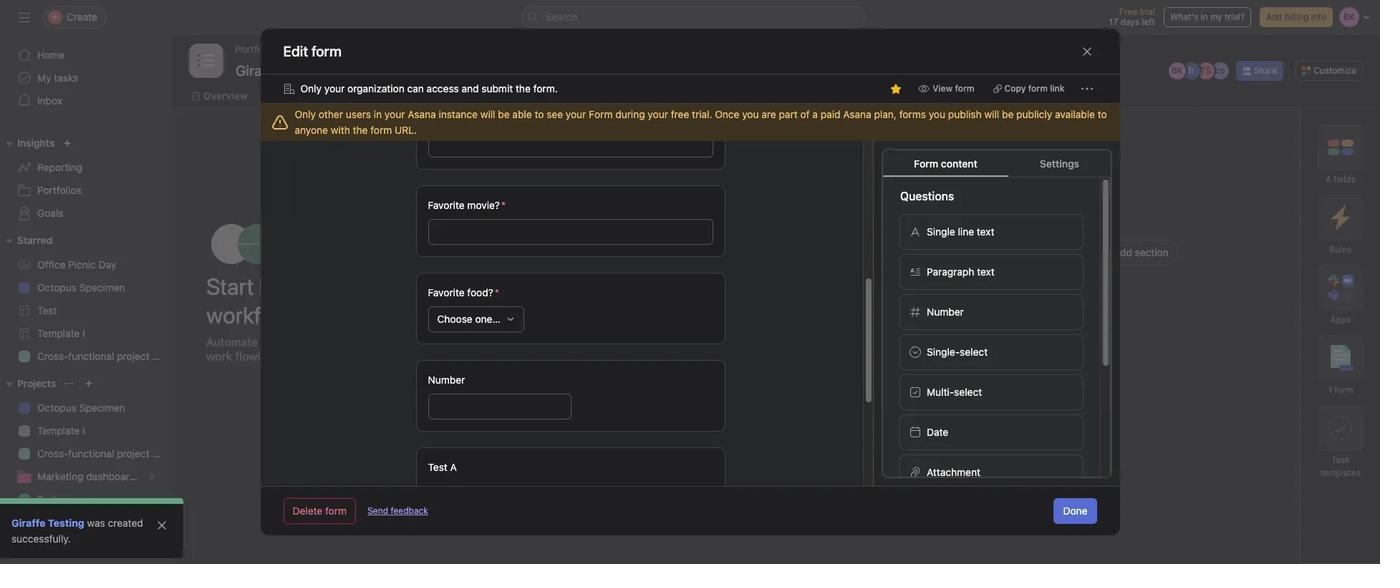 Task type: vqa. For each thing, say whether or not it's contained in the screenshot.
the bottom Due this week
no



Task type: locate. For each thing, give the bounding box(es) containing it.
project down test link
[[117, 350, 150, 363]]

1 horizontal spatial and
[[462, 82, 479, 95]]

starred button
[[0, 232, 53, 249]]

4
[[1326, 174, 1332, 185]]

1 will from the left
[[481, 108, 495, 120]]

plan inside starred element
[[152, 350, 172, 363]]

1 vertical spatial only
[[295, 108, 316, 120]]

test inside edit form dialog
[[428, 461, 447, 474]]

projects
[[17, 378, 56, 390]]

0 vertical spatial select
[[960, 346, 988, 358]]

are right how
[[569, 237, 590, 254]]

1 template i link from the top
[[9, 322, 163, 345]]

1 horizontal spatial form
[[914, 158, 939, 170]]

test for test
[[37, 304, 57, 317]]

1 horizontal spatial in
[[374, 108, 382, 120]]

add collaborators button
[[813, 407, 1035, 443]]

reporting
[[37, 161, 82, 173]]

add billing info button
[[1260, 7, 1333, 27]]

untitled section
[[813, 263, 897, 275]]

marketing up task 'link' in the left of the page
[[37, 471, 83, 483]]

3 incomplete tasks
[[830, 292, 907, 303]]

bk
[[1172, 65, 1183, 76]]

i down test link
[[82, 327, 85, 340]]

marketing dashboard up add to starred icon
[[293, 43, 392, 55]]

2 favorite from the top
[[428, 287, 464, 299]]

1 vertical spatial specimen
[[79, 402, 125, 414]]

0 vertical spatial section
[[1135, 246, 1169, 258]]

you right forms at the top of page
[[929, 108, 946, 120]]

0 vertical spatial octopus specimen link
[[9, 277, 163, 299]]

successfully.
[[11, 533, 71, 545]]

1 template i from the top
[[37, 327, 85, 340]]

favorite left food?
[[428, 287, 464, 299]]

0 horizontal spatial portfolios
[[37, 184, 81, 196]]

hide sidebar image
[[19, 11, 30, 23]]

1 horizontal spatial test
[[428, 461, 447, 474]]

octopus specimen link down picnic
[[9, 277, 163, 299]]

tasks up this project?
[[593, 237, 627, 254]]

1 vertical spatial the
[[353, 124, 368, 136]]

cross- up marketing dashboards 'link'
[[37, 448, 68, 460]]

1 octopus from the top
[[37, 282, 77, 294]]

form inside button
[[1029, 83, 1048, 94]]

project up dashboards on the bottom left
[[117, 448, 150, 460]]

1 octopus specimen from the top
[[37, 282, 125, 294]]

1 horizontal spatial are
[[762, 108, 776, 120]]

form.
[[533, 82, 558, 95]]

0 vertical spatial i
[[82, 327, 85, 340]]

form right delete
[[325, 505, 347, 517]]

1 vertical spatial marketing dashboard link
[[9, 512, 163, 534]]

form right view at the right top
[[955, 83, 975, 94]]

form right 1
[[1335, 385, 1354, 395]]

functional for cross-functional project plan link in projects element
[[68, 448, 114, 460]]

close this dialog image
[[1081, 45, 1093, 57]]

1 vertical spatial *
[[495, 287, 499, 299]]

office
[[37, 259, 65, 271]]

* for favorite food? *
[[495, 287, 499, 299]]

0 vertical spatial and
[[462, 82, 479, 95]]

cross-functional project plan link down test link
[[9, 345, 172, 368]]

1 vertical spatial in
[[374, 108, 382, 120]]

select down single-select
[[954, 386, 982, 398]]

1 octopus specimen link from the top
[[9, 277, 163, 299]]

1 vertical spatial test
[[428, 461, 447, 474]]

cross-functional project plan inside starred element
[[37, 350, 172, 363]]

0 horizontal spatial are
[[569, 237, 590, 254]]

select for single-
[[960, 346, 988, 358]]

add collaborators
[[840, 419, 922, 431]]

tasks right 'incomplete'
[[885, 292, 907, 303]]

functional inside starred element
[[68, 350, 114, 363]]

task inside task 'link'
[[37, 494, 58, 506]]

template down test link
[[37, 327, 80, 340]]

template i inside starred element
[[37, 327, 85, 340]]

None text field
[[232, 57, 333, 83]]

1 vertical spatial section
[[858, 263, 897, 275]]

octopus specimen down picnic
[[37, 282, 125, 294]]

1 be from the left
[[498, 108, 510, 120]]

billing
[[1285, 11, 1309, 22]]

can
[[407, 82, 424, 95]]

1 vertical spatial plan
[[152, 448, 172, 460]]

portfolios link up list link
[[235, 42, 279, 57]]

template i link inside starred element
[[9, 322, 163, 345]]

organization
[[348, 82, 405, 95]]

1 vertical spatial add
[[1114, 246, 1133, 258]]

will down calendar
[[481, 108, 495, 120]]

octopus inside projects element
[[37, 402, 77, 414]]

2 cross-functional project plan link from the top
[[9, 443, 172, 466]]

be
[[498, 108, 510, 120], [1002, 108, 1014, 120]]

apps
[[1331, 315, 1352, 325]]

only up anyone
[[295, 108, 316, 120]]

1 i from the top
[[82, 327, 85, 340]]

to right added
[[714, 237, 727, 254]]

1 vertical spatial i
[[82, 425, 85, 437]]

0 horizontal spatial marketing dashboard
[[37, 517, 135, 529]]

functional for 2nd cross-functional project plan link from the bottom of the page
[[68, 350, 114, 363]]

1 functional from the top
[[68, 350, 114, 363]]

to left this on the right
[[891, 329, 900, 340]]

octopus inside starred element
[[37, 282, 77, 294]]

template down projects
[[37, 425, 80, 437]]

0 vertical spatial are
[[762, 108, 776, 120]]

list
[[276, 90, 294, 102]]

template i link down office picnic day 'link'
[[9, 322, 163, 345]]

fr
[[1189, 65, 1195, 76]]

0 vertical spatial template
[[37, 327, 80, 340]]

task up the templates
[[1332, 455, 1350, 466]]

and left submit at top
[[462, 82, 479, 95]]

0 vertical spatial template i
[[37, 327, 85, 340]]

1 vertical spatial marketing
[[37, 471, 83, 483]]

section for untitled section
[[858, 263, 897, 275]]

1
[[1329, 385, 1333, 395]]

2 functional from the top
[[68, 448, 114, 460]]

cross-functional project plan up dashboards on the bottom left
[[37, 448, 172, 460]]

test for test a
[[428, 461, 447, 474]]

messages link
[[678, 88, 737, 104]]

* for favorite movie? *
[[501, 199, 506, 211]]

with
[[331, 124, 350, 136]]

process
[[327, 336, 369, 349]]

set assignee button
[[813, 363, 1035, 399]]

your down timeline link
[[385, 108, 405, 120]]

2 template from the top
[[37, 425, 80, 437]]

your left team's
[[261, 336, 285, 349]]

marketing dashboard link
[[293, 42, 392, 57], [9, 512, 163, 534]]

0 vertical spatial only
[[301, 82, 322, 95]]

0 vertical spatial add
[[1267, 11, 1283, 22]]

0 vertical spatial octopus
[[37, 282, 77, 294]]

you right once
[[742, 108, 759, 120]]

the left form.
[[516, 82, 531, 95]]

0 vertical spatial form
[[589, 108, 613, 120]]

0 vertical spatial functional
[[68, 350, 114, 363]]

add for add billing info
[[1267, 11, 1283, 22]]

functional inside projects element
[[68, 448, 114, 460]]

1 horizontal spatial will
[[985, 108, 1000, 120]]

your
[[324, 82, 345, 95], [385, 108, 405, 120], [566, 108, 586, 120], [648, 108, 668, 120], [343, 273, 386, 300], [261, 336, 285, 349]]

the down users
[[353, 124, 368, 136]]

2 template i from the top
[[37, 425, 85, 437]]

0 vertical spatial cross-
[[37, 350, 68, 363]]

portfolios link down reporting
[[9, 179, 163, 202]]

0 vertical spatial template i link
[[9, 322, 163, 345]]

task
[[1332, 455, 1350, 466], [37, 494, 58, 506]]

untitled
[[813, 263, 855, 275]]

once
[[715, 108, 740, 120]]

in up team's
[[301, 301, 318, 328]]

1 horizontal spatial be
[[1002, 108, 1014, 120]]

1 project from the top
[[117, 350, 150, 363]]

i up marketing dashboards
[[82, 425, 85, 437]]

asana up 'url.'
[[408, 108, 436, 120]]

insights button
[[0, 135, 55, 152]]

cross- inside starred element
[[37, 350, 68, 363]]

section for add section
[[1135, 246, 1169, 258]]

dashboards
[[86, 471, 141, 483]]

2 cross-functional project plan from the top
[[37, 448, 172, 460]]

template i inside projects element
[[37, 425, 85, 437]]

specimen inside starred element
[[79, 282, 125, 294]]

marketing up invite
[[37, 517, 83, 529]]

1 horizontal spatial section
[[1135, 246, 1169, 258]]

1 vertical spatial form
[[914, 158, 939, 170]]

only inside only other users in your asana instance will be able to see your form during your free trial.  once you are part of a paid asana plan, forms you publish will be publicly available to anyone with the form url.
[[295, 108, 316, 120]]

goals
[[37, 207, 63, 219]]

0 horizontal spatial in
[[301, 301, 318, 328]]

0 horizontal spatial and
[[372, 336, 392, 349]]

form inside only other users in your asana instance will be able to see your form during your free trial.  once you are part of a paid asana plan, forms you publish will be publicly available to anyone with the form url.
[[589, 108, 613, 120]]

1 horizontal spatial marketing dashboard
[[293, 43, 392, 55]]

0 vertical spatial marketing
[[293, 43, 340, 55]]

task inside the task templates
[[1332, 455, 1350, 466]]

template i up marketing dashboards 'link'
[[37, 425, 85, 437]]

task for task templates
[[1332, 455, 1350, 466]]

2 be from the left
[[1002, 108, 1014, 120]]

2 octopus specimen link from the top
[[9, 397, 163, 420]]

1 specimen from the top
[[79, 282, 125, 294]]

tasks left move at the bottom right of the page
[[842, 329, 864, 340]]

select down what
[[960, 346, 988, 358]]

1 horizontal spatial number
[[927, 306, 964, 318]]

octopus down projects
[[37, 402, 77, 414]]

send feedback link
[[368, 505, 428, 518]]

test down office
[[37, 304, 57, 317]]

section inside untitled section button
[[858, 263, 897, 275]]

2 project from the top
[[117, 448, 150, 460]]

template i
[[37, 327, 85, 340], [37, 425, 85, 437]]

marketing up board link
[[293, 43, 340, 55]]

cross-functional project plan link up marketing dashboards
[[9, 443, 172, 466]]

form left during
[[589, 108, 613, 120]]

octopus down office
[[37, 282, 77, 294]]

will right publish
[[985, 108, 1000, 120]]

test inside test link
[[37, 304, 57, 317]]

send
[[368, 506, 388, 517]]

functional down test link
[[68, 350, 114, 363]]

marketing dashboard link inside projects element
[[9, 512, 163, 534]]

1 vertical spatial favorite
[[428, 287, 464, 299]]

marketing dashboard inside projects element
[[37, 517, 135, 529]]

octopus specimen inside starred element
[[37, 282, 125, 294]]

1 vertical spatial select
[[954, 386, 982, 398]]

1 horizontal spatial portfolios link
[[235, 42, 279, 57]]

be left able
[[498, 108, 510, 120]]

single-select
[[927, 346, 988, 358]]

0 vertical spatial specimen
[[79, 282, 125, 294]]

1 horizontal spatial marketing dashboard link
[[293, 42, 392, 57]]

0 horizontal spatial number
[[428, 374, 465, 386]]

cross-
[[37, 350, 68, 363], [37, 448, 68, 460]]

2 specimen from the top
[[79, 402, 125, 414]]

should
[[978, 329, 1006, 340]]

delete
[[293, 505, 323, 517]]

2 plan from the top
[[152, 448, 172, 460]]

to inside when tasks move to this section, what should happen automatically?
[[891, 329, 900, 340]]

your right 'see'
[[566, 108, 586, 120]]

marketing dashboard down task 'link' in the left of the page
[[37, 517, 135, 529]]

in right users
[[374, 108, 382, 120]]

1 vertical spatial octopus specimen
[[37, 402, 125, 414]]

template i link up marketing dashboards
[[9, 420, 163, 443]]

what's
[[1171, 11, 1199, 22]]

2 template i link from the top
[[9, 420, 163, 443]]

1 vertical spatial octopus specimen link
[[9, 397, 163, 420]]

2 asana from the left
[[843, 108, 872, 120]]

favorite left movie?
[[428, 199, 464, 211]]

2 text from the top
[[977, 266, 995, 278]]

dashboard up add to starred icon
[[342, 43, 392, 55]]

2 i from the top
[[82, 425, 85, 437]]

1 text from the top
[[977, 226, 994, 238]]

paid
[[821, 108, 841, 120]]

0 vertical spatial *
[[501, 199, 506, 211]]

portfolios down reporting
[[37, 184, 81, 196]]

octopus specimen link down projects
[[9, 397, 163, 420]]

dashboard down task 'link' in the left of the page
[[86, 517, 135, 529]]

0 horizontal spatial asana
[[408, 108, 436, 120]]

timeline
[[379, 90, 419, 102]]

marketing
[[293, 43, 340, 55], [37, 471, 83, 483], [37, 517, 83, 529]]

form for 1 form
[[1335, 385, 1354, 395]]

tasks inside global "element"
[[54, 72, 78, 84]]

* right food?
[[495, 287, 499, 299]]

of
[[801, 108, 810, 120]]

cross-functional project plan
[[37, 350, 172, 363], [37, 448, 172, 460]]

0 horizontal spatial be
[[498, 108, 510, 120]]

in left my
[[1201, 11, 1208, 22]]

1 vertical spatial template
[[37, 425, 80, 437]]

asana right the paid
[[843, 108, 872, 120]]

edit form
[[283, 43, 342, 59]]

test left a
[[428, 461, 447, 474]]

list link
[[265, 88, 294, 104]]

2 vertical spatial in
[[301, 301, 318, 328]]

octopus
[[37, 282, 77, 294], [37, 402, 77, 414]]

0 vertical spatial task
[[1332, 455, 1350, 466]]

text right paragraph
[[977, 266, 995, 278]]

rules
[[1330, 244, 1352, 255]]

info
[[1312, 11, 1327, 22]]

1 vertical spatial cross-functional project plan
[[37, 448, 172, 460]]

collaborators
[[862, 419, 922, 431]]

section inside add section button
[[1135, 246, 1169, 258]]

octopus specimen inside projects element
[[37, 402, 125, 414]]

1 horizontal spatial the
[[516, 82, 531, 95]]

1 horizontal spatial *
[[501, 199, 506, 211]]

select for multi-
[[954, 386, 982, 398]]

multi-select
[[927, 386, 982, 398]]

0 horizontal spatial task
[[37, 494, 58, 506]]

in inside start building your workflow in two minutes automate your team's process and keep work flowing.
[[301, 301, 318, 328]]

1 plan from the top
[[152, 350, 172, 363]]

1 vertical spatial octopus
[[37, 402, 77, 414]]

1 vertical spatial project
[[117, 448, 150, 460]]

tasks inside when tasks move to this section, what should happen automatically?
[[842, 329, 864, 340]]

1 horizontal spatial you
[[929, 108, 946, 120]]

1 cross-functional project plan link from the top
[[9, 345, 172, 368]]

0 vertical spatial number
[[927, 306, 964, 318]]

1 horizontal spatial task
[[1332, 455, 1350, 466]]

octopus specimen link inside starred element
[[9, 277, 163, 299]]

0 horizontal spatial the
[[353, 124, 368, 136]]

section
[[1135, 246, 1169, 258], [858, 263, 897, 275]]

form left 'url.'
[[371, 124, 392, 136]]

templates
[[1321, 468, 1361, 479]]

template i down test link
[[37, 327, 85, 340]]

text right "line"
[[977, 226, 994, 238]]

portfolios up list link
[[235, 43, 279, 55]]

number
[[927, 306, 964, 318], [428, 374, 465, 386]]

octopus specimen link inside projects element
[[9, 397, 163, 420]]

1 vertical spatial dashboard
[[86, 517, 135, 529]]

0 horizontal spatial will
[[481, 108, 495, 120]]

0 vertical spatial cross-functional project plan
[[37, 350, 172, 363]]

free
[[671, 108, 689, 120]]

2 will from the left
[[985, 108, 1000, 120]]

1 form
[[1329, 385, 1354, 395]]

functional up marketing dashboards
[[68, 448, 114, 460]]

1 vertical spatial marketing dashboard
[[37, 517, 135, 529]]

cross- inside projects element
[[37, 448, 68, 460]]

cross-functional project plan link inside projects element
[[9, 443, 172, 466]]

files
[[766, 90, 788, 102]]

1 horizontal spatial dashboard
[[342, 43, 392, 55]]

form left "link"
[[1029, 83, 1048, 94]]

1 vertical spatial functional
[[68, 448, 114, 460]]

2 octopus from the top
[[37, 402, 77, 414]]

and left keep
[[372, 336, 392, 349]]

0 horizontal spatial you
[[742, 108, 759, 120]]

cross- up projects
[[37, 350, 68, 363]]

files link
[[755, 88, 788, 104]]

1 asana from the left
[[408, 108, 436, 120]]

0 vertical spatial text
[[977, 226, 994, 238]]

marketing dashboards
[[37, 471, 141, 483]]

submit
[[482, 82, 513, 95]]

available
[[1055, 108, 1095, 120]]

list image
[[198, 52, 215, 69]]

* right movie?
[[501, 199, 506, 211]]

cross-functional project plan down test link
[[37, 350, 172, 363]]

1 template from the top
[[37, 327, 80, 340]]

specimen up dashboards on the bottom left
[[79, 402, 125, 414]]

1 cross- from the top
[[37, 350, 68, 363]]

will
[[481, 108, 495, 120], [985, 108, 1000, 120]]

marketing dashboard
[[293, 43, 392, 55], [37, 517, 135, 529]]

0 horizontal spatial form
[[589, 108, 613, 120]]

1 vertical spatial cross-functional project plan link
[[9, 443, 172, 466]]

1 cross-functional project plan from the top
[[37, 350, 172, 363]]

1 vertical spatial and
[[372, 336, 392, 349]]

form up questions
[[914, 158, 939, 170]]

0 horizontal spatial *
[[495, 287, 499, 299]]

1 favorite from the top
[[428, 199, 464, 211]]

1 you from the left
[[742, 108, 759, 120]]

url.
[[395, 124, 417, 136]]

board link
[[311, 88, 350, 104]]

specimen down day
[[79, 282, 125, 294]]

task up giraffe testing link on the left bottom
[[37, 494, 58, 506]]

are down files link
[[762, 108, 776, 120]]

next
[[712, 475, 734, 488]]

1 horizontal spatial portfolios
[[235, 43, 279, 55]]

be left publicly
[[1002, 108, 1014, 120]]

1 vertical spatial portfolios
[[37, 184, 81, 196]]

set
[[840, 374, 856, 387]]

what
[[955, 329, 975, 340]]

0 vertical spatial octopus specimen
[[37, 282, 125, 294]]

are
[[762, 108, 776, 120], [569, 237, 590, 254]]

0 horizontal spatial marketing dashboard link
[[9, 512, 163, 534]]

dashboard
[[342, 43, 392, 55], [86, 517, 135, 529]]

0 horizontal spatial add
[[840, 419, 859, 431]]

only left board
[[301, 82, 322, 95]]

plan inside projects element
[[152, 448, 172, 460]]

2 horizontal spatial in
[[1201, 11, 1208, 22]]

trial
[[1140, 6, 1156, 17]]

0 horizontal spatial portfolios link
[[9, 179, 163, 202]]

specimen inside projects element
[[79, 402, 125, 414]]

view
[[933, 83, 953, 94]]

1 vertical spatial text
[[977, 266, 995, 278]]

projects element
[[0, 371, 172, 560]]

2 cross- from the top
[[37, 448, 68, 460]]

1 vertical spatial portfolios link
[[9, 179, 163, 202]]

publicly
[[1017, 108, 1053, 120]]

0 vertical spatial plan
[[152, 350, 172, 363]]

octopus specimen down projects
[[37, 402, 125, 414]]

0 vertical spatial project
[[117, 350, 150, 363]]

0 horizontal spatial test
[[37, 304, 57, 317]]

2 octopus specimen from the top
[[37, 402, 125, 414]]

tasks right my
[[54, 72, 78, 84]]

0 vertical spatial cross-functional project plan link
[[9, 345, 172, 368]]



Task type: describe. For each thing, give the bounding box(es) containing it.
0 vertical spatial marketing dashboard link
[[293, 42, 392, 57]]

plan for cross-functional project plan link in projects element
[[152, 448, 172, 460]]

template inside projects element
[[37, 425, 80, 437]]

dashboard
[[609, 90, 661, 102]]

2 you from the left
[[929, 108, 946, 120]]

content
[[941, 158, 978, 170]]

line
[[958, 226, 974, 238]]

left
[[1142, 16, 1156, 27]]

task for task
[[37, 494, 58, 506]]

insights element
[[0, 130, 172, 228]]

when
[[816, 329, 840, 340]]

send feedback
[[368, 506, 428, 517]]

0 vertical spatial portfolios
[[235, 43, 279, 55]]

form for view form
[[955, 83, 975, 94]]

template i for second template i link from the top
[[37, 425, 85, 437]]

and inside start building your workflow in two minutes automate your team's process and keep work flowing.
[[372, 336, 392, 349]]

questions
[[900, 190, 954, 203]]

delete form button
[[283, 499, 356, 524]]

close image
[[156, 520, 168, 532]]

0 vertical spatial the
[[516, 82, 531, 95]]

how
[[537, 237, 566, 254]]

i inside projects element
[[82, 425, 85, 437]]

plan for 2nd cross-functional project plan link from the bottom of the page
[[152, 350, 172, 363]]

view form
[[933, 83, 975, 94]]

movie?
[[467, 199, 500, 211]]

only for only your organization can access and submit the form.
[[301, 82, 322, 95]]

invite
[[40, 539, 66, 552]]

are inside how are tasks being added to this project?
[[569, 237, 590, 254]]

was
[[87, 517, 105, 529]]

your up two minutes
[[343, 273, 386, 300]]

more actions image
[[1081, 83, 1093, 95]]

publish
[[948, 108, 982, 120]]

automatically?
[[849, 342, 910, 353]]

1 vertical spatial number
[[428, 374, 465, 386]]

done
[[1064, 505, 1088, 517]]

and inside edit form dialog
[[462, 82, 479, 95]]

add for add collaborators
[[840, 419, 859, 431]]

remove from starred image
[[891, 83, 902, 95]]

dashboard link
[[598, 88, 661, 104]]

giraffe
[[11, 517, 45, 529]]

building
[[259, 273, 338, 300]]

i inside starred element
[[82, 327, 85, 340]]

settings
[[1040, 158, 1080, 170]]

global element
[[0, 35, 172, 121]]

to right available
[[1098, 108, 1107, 120]]

form for delete form
[[325, 505, 347, 517]]

able
[[513, 108, 532, 120]]

portfolios inside portfolios link
[[37, 184, 81, 196]]

favorite food? *
[[428, 287, 499, 299]]

2 vertical spatial marketing
[[37, 517, 83, 529]]

task templates
[[1321, 455, 1361, 479]]

workflow
[[519, 90, 564, 102]]

test link
[[9, 299, 163, 322]]

in inside button
[[1201, 11, 1208, 22]]

your left free
[[648, 108, 668, 120]]

only your organization can access and submit the form.
[[301, 82, 558, 95]]

favorite for favorite movie?
[[428, 199, 464, 211]]

0 vertical spatial marketing dashboard
[[293, 43, 392, 55]]

view form button
[[912, 79, 981, 99]]

to left 'see'
[[535, 108, 544, 120]]

calendar
[[448, 90, 490, 102]]

free trial 17 days left
[[1110, 6, 1156, 27]]

feedback
[[391, 506, 428, 517]]

testing
[[48, 517, 84, 529]]

instance
[[439, 108, 478, 120]]

multi-
[[927, 386, 954, 398]]

being
[[631, 237, 667, 254]]

a
[[450, 461, 457, 474]]

single-
[[927, 346, 960, 358]]

0 vertical spatial portfolios link
[[235, 42, 279, 57]]

move
[[867, 329, 889, 340]]

form for copy form link
[[1029, 83, 1048, 94]]

marketing dashboards link
[[9, 466, 163, 489]]

co
[[1216, 65, 1226, 76]]

insights
[[17, 137, 55, 149]]

invite button
[[14, 533, 75, 559]]

next button
[[703, 469, 743, 495]]

add billing info
[[1267, 11, 1327, 22]]

section,
[[920, 329, 953, 340]]

part
[[779, 108, 798, 120]]

are inside only other users in your asana instance will be able to see your form during your free trial.  once you are part of a paid asana plan, forms you publish will be publicly available to anyone with the form url.
[[762, 108, 776, 120]]

to inside how are tasks being added to this project?
[[714, 237, 727, 254]]

my tasks link
[[9, 67, 163, 90]]

octopus for octopus specimen link inside the starred element
[[37, 282, 77, 294]]

in inside only other users in your asana instance will be able to see your form during your free trial.  once you are part of a paid asana plan, forms you publish will be publicly available to anyone with the form url.
[[374, 108, 382, 120]]

how are tasks being added to this project?
[[537, 237, 727, 274]]

template inside starred element
[[37, 327, 80, 340]]

favorite movie? *
[[428, 199, 506, 211]]

a
[[813, 108, 818, 120]]

overview link
[[192, 88, 248, 104]]

my tasks
[[37, 72, 78, 84]]

messages
[[690, 90, 737, 102]]

form inside only other users in your asana instance will be able to see your form during your free trial.  once you are part of a paid asana plan, forms you publish will be publicly available to anyone with the form url.
[[371, 124, 392, 136]]

inbox link
[[9, 90, 163, 112]]

only for only other users in your asana instance will be able to see your form during your free trial.  once you are part of a paid asana plan, forms you publish will be publicly available to anyone with the form url.
[[295, 108, 316, 120]]

favorite for favorite food?
[[428, 287, 464, 299]]

form content
[[914, 158, 978, 170]]

overview
[[203, 90, 248, 102]]

created
[[108, 517, 143, 529]]

was created successfully.
[[11, 517, 143, 545]]

when tasks move to this section, what should happen automatically?
[[816, 329, 1006, 353]]

template i for template i link inside the starred element
[[37, 327, 85, 340]]

the inside only other users in your asana instance will be able to see your form during your free trial.  once you are part of a paid asana plan, forms you publish will be publicly available to anyone with the form url.
[[353, 124, 368, 136]]

ts
[[1201, 65, 1212, 76]]

your up other
[[324, 82, 345, 95]]

access
[[427, 82, 459, 95]]

search list box
[[521, 6, 865, 29]]

test a
[[428, 461, 457, 474]]

paragraph text
[[927, 266, 995, 278]]

tasks inside how are tasks being added to this project?
[[593, 237, 627, 254]]

4 fields
[[1326, 174, 1356, 185]]

add to starred image
[[360, 64, 372, 76]]

inbox
[[37, 95, 62, 107]]

days
[[1121, 16, 1140, 27]]

my
[[37, 72, 51, 84]]

users
[[346, 108, 371, 120]]

cross-functional project plan inside projects element
[[37, 448, 172, 460]]

during
[[616, 108, 645, 120]]

0 vertical spatial dashboard
[[342, 43, 392, 55]]

board
[[322, 90, 350, 102]]

marketing inside 'link'
[[37, 471, 83, 483]]

add for add section
[[1114, 246, 1133, 258]]

forms
[[521, 341, 547, 351]]

this project?
[[592, 258, 672, 274]]

home link
[[9, 44, 163, 67]]

picnic
[[68, 259, 96, 271]]

reporting link
[[9, 156, 163, 179]]

done button
[[1054, 499, 1097, 524]]

starred element
[[0, 228, 172, 371]]

octopus for octopus specimen link in projects element
[[37, 402, 77, 414]]

dashboard inside projects element
[[86, 517, 135, 529]]

attachment
[[927, 466, 980, 479]]

day
[[99, 259, 116, 271]]

office picnic day
[[37, 259, 116, 271]]

workflow
[[206, 301, 296, 328]]

plan,
[[874, 108, 897, 120]]

edit form dialog
[[260, 29, 1120, 565]]

task link
[[9, 489, 163, 512]]

project inside starred element
[[117, 350, 150, 363]]



